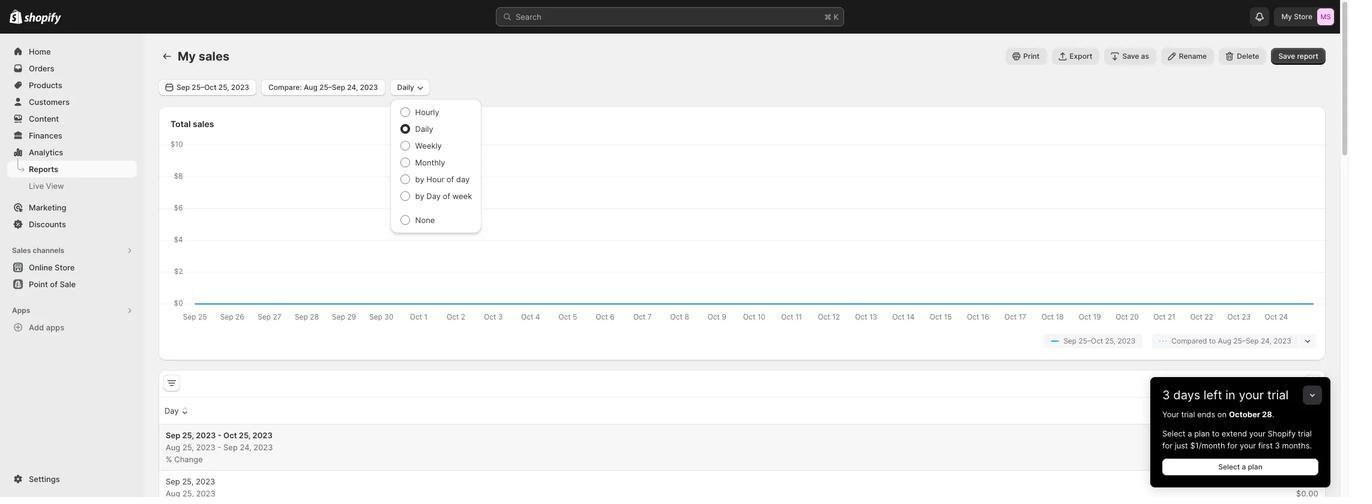 Task type: describe. For each thing, give the bounding box(es) containing it.
%
[[166, 455, 172, 465]]

select for select a plan to extend your shopify trial for just $1/month for your first 3 months.
[[1162, 429, 1186, 439]]

online store
[[29, 263, 75, 273]]

sep 25, 2023 - oct 25, 2023 aug 25, 2023 - sep 24, 2023 % change
[[166, 431, 273, 465]]

your inside dropdown button
[[1239, 388, 1264, 403]]

online store link
[[7, 259, 137, 276]]

0 vertical spatial total
[[171, 119, 191, 129]]

none
[[415, 216, 435, 225]]

change
[[174, 455, 203, 465]]

week
[[453, 192, 472, 201]]

3 inside dropdown button
[[1162, 388, 1170, 403]]

day inside button
[[165, 406, 179, 416]]

1 - from the top
[[218, 431, 221, 441]]

online
[[29, 263, 53, 273]]

save report
[[1279, 52, 1319, 61]]

your
[[1162, 410, 1179, 420]]

orders
[[29, 64, 54, 73]]

apps
[[46, 323, 64, 333]]

plan for select a plan to extend your shopify trial for just $1/month for your first 3 months.
[[1194, 429, 1210, 439]]

k
[[834, 12, 839, 22]]

sale
[[60, 280, 76, 289]]

.
[[1272, 410, 1274, 420]]

1 vertical spatial $0.00
[[1297, 443, 1319, 453]]

trial inside 3 days left in your trial dropdown button
[[1267, 388, 1289, 403]]

3 inside the select a plan to extend your shopify trial for just $1/month for your first 3 months.
[[1275, 441, 1280, 451]]

by hour of day
[[415, 175, 470, 184]]

live view link
[[7, 178, 137, 195]]

25–oct inside dropdown button
[[192, 83, 217, 92]]

marketing
[[29, 203, 66, 213]]

save as
[[1122, 52, 1149, 61]]

shopify
[[1268, 429, 1296, 439]]

discounts
[[29, 220, 66, 229]]

finances link
[[7, 127, 137, 144]]

products
[[29, 80, 62, 90]]

live
[[29, 181, 44, 191]]

1 vertical spatial trial
[[1181, 410, 1195, 420]]

reports link
[[7, 161, 137, 178]]

discounts link
[[7, 216, 137, 233]]

2 vertical spatial $0.00
[[1296, 477, 1319, 487]]

marketing link
[[7, 199, 137, 216]]

view
[[46, 181, 64, 191]]

25–sep inside the compare: aug 25–sep 24, 2023 "dropdown button"
[[319, 83, 345, 92]]

plan for select a plan
[[1248, 463, 1263, 472]]

finances
[[29, 131, 62, 140]]

delete
[[1237, 52, 1259, 61]]

of inside button
[[50, 280, 58, 289]]

1 vertical spatial your
[[1249, 429, 1266, 439]]

1 horizontal spatial sep 25–oct 25, 2023
[[1063, 337, 1136, 346]]

live view
[[29, 181, 64, 191]]

monthly
[[415, 158, 445, 168]]

hour
[[426, 175, 444, 184]]

0 vertical spatial sales
[[199, 49, 229, 64]]

ends
[[1197, 410, 1215, 420]]

day button
[[163, 400, 193, 423]]

compared
[[1172, 337, 1207, 346]]

point of sale button
[[0, 276, 144, 293]]

$1/month
[[1190, 441, 1225, 451]]

sep 25, 2023
[[166, 477, 215, 487]]

sales channels
[[12, 246, 64, 255]]

rename
[[1179, 52, 1207, 61]]

export
[[1070, 52, 1092, 61]]

content link
[[7, 110, 137, 127]]

customers
[[29, 97, 70, 107]]

on
[[1218, 410, 1227, 420]]

select a plan
[[1218, 463, 1263, 472]]

of for day
[[447, 175, 454, 184]]

settings
[[29, 475, 60, 485]]

compare: aug 25–sep 24, 2023 button
[[261, 79, 385, 96]]

28
[[1262, 410, 1272, 420]]

select for select a plan
[[1218, 463, 1240, 472]]

2 vertical spatial your
[[1240, 441, 1256, 451]]

⌘
[[824, 12, 831, 22]]

0 vertical spatial total sales
[[171, 119, 214, 129]]

0 vertical spatial to
[[1209, 337, 1216, 346]]

extend
[[1222, 429, 1247, 439]]

search
[[516, 12, 541, 22]]

sales
[[12, 246, 31, 255]]

point of sale link
[[7, 276, 137, 293]]

by day of week
[[415, 192, 472, 201]]

1 horizontal spatial daily
[[415, 124, 433, 134]]

total sales button
[[1264, 400, 1319, 423]]

by for by hour of day
[[415, 175, 424, 184]]

3 days left in your trial element
[[1150, 409, 1331, 488]]

home
[[29, 47, 51, 56]]

no change image
[[1312, 454, 1319, 464]]

3 days left in your trial button
[[1150, 378, 1331, 403]]

in
[[1226, 388, 1236, 403]]

content
[[29, 114, 59, 124]]

1 for from the left
[[1162, 441, 1173, 451]]

apps
[[12, 306, 30, 315]]

by for by day of week
[[415, 192, 424, 201]]

home link
[[7, 43, 137, 60]]

2 for from the left
[[1227, 441, 1238, 451]]

your trial ends on october 28 .
[[1162, 410, 1274, 420]]

products link
[[7, 77, 137, 94]]

of for week
[[443, 192, 450, 201]]

2023 inside dropdown button
[[231, 83, 249, 92]]

0 vertical spatial $0.00
[[1296, 431, 1319, 441]]

aug inside the compare: aug 25–sep 24, 2023 "dropdown button"
[[304, 83, 318, 92]]

1 horizontal spatial 25–sep
[[1233, 337, 1259, 346]]



Task type: locate. For each thing, give the bounding box(es) containing it.
3 right first
[[1275, 441, 1280, 451]]

compare:
[[268, 83, 302, 92]]

1 vertical spatial 25–oct
[[1079, 337, 1103, 346]]

0 vertical spatial select
[[1162, 429, 1186, 439]]

save inside button
[[1279, 52, 1295, 61]]

total right .
[[1278, 406, 1296, 416]]

save
[[1122, 52, 1139, 61], [1279, 52, 1295, 61]]

1 vertical spatial my
[[178, 49, 196, 64]]

1 horizontal spatial day
[[426, 192, 441, 201]]

total sales down sep 25–oct 25, 2023 dropdown button
[[171, 119, 214, 129]]

oct
[[223, 431, 237, 441]]

my sales
[[178, 49, 229, 64]]

hourly
[[415, 107, 439, 117]]

store for my store
[[1294, 12, 1313, 21]]

1 horizontal spatial 24,
[[347, 83, 358, 92]]

trial up .
[[1267, 388, 1289, 403]]

select inside the select a plan to extend your shopify trial for just $1/month for your first 3 months.
[[1162, 429, 1186, 439]]

1 vertical spatial daily
[[415, 124, 433, 134]]

a for select a plan to extend your shopify trial for just $1/month for your first 3 months.
[[1188, 429, 1192, 439]]

2023
[[231, 83, 249, 92], [360, 83, 378, 92], [1118, 337, 1136, 346], [1274, 337, 1292, 346], [196, 431, 216, 441], [253, 431, 273, 441], [196, 443, 215, 453], [254, 443, 273, 453], [196, 477, 215, 487]]

1 vertical spatial 3
[[1275, 441, 1280, 451]]

trial up "months."
[[1298, 429, 1312, 439]]

0 vertical spatial store
[[1294, 12, 1313, 21]]

2 horizontal spatial 24,
[[1261, 337, 1272, 346]]

0 horizontal spatial 25–oct
[[192, 83, 217, 92]]

for down extend at bottom right
[[1227, 441, 1238, 451]]

0 vertical spatial of
[[447, 175, 454, 184]]

my left my store image
[[1282, 12, 1292, 21]]

your up first
[[1249, 429, 1266, 439]]

days
[[1173, 388, 1200, 403]]

by left hour
[[415, 175, 424, 184]]

of left week
[[443, 192, 450, 201]]

0 horizontal spatial daily
[[397, 83, 414, 92]]

2023 inside "dropdown button"
[[360, 83, 378, 92]]

select a plan to extend your shopify trial for just $1/month for your first 3 months.
[[1162, 429, 1312, 451]]

1 horizontal spatial total
[[1278, 406, 1296, 416]]

save left the "as"
[[1122, 52, 1139, 61]]

1 vertical spatial aug
[[1218, 337, 1231, 346]]

1 horizontal spatial plan
[[1248, 463, 1263, 472]]

0 horizontal spatial my
[[178, 49, 196, 64]]

aug right compared
[[1218, 337, 1231, 346]]

1 horizontal spatial save
[[1279, 52, 1295, 61]]

1 vertical spatial sales
[[193, 119, 214, 129]]

1 horizontal spatial a
[[1242, 463, 1246, 472]]

store left my store image
[[1294, 12, 1313, 21]]

sep 25–oct 25, 2023 inside dropdown button
[[177, 83, 249, 92]]

first
[[1258, 441, 1273, 451]]

plan
[[1194, 429, 1210, 439], [1248, 463, 1263, 472]]

2 horizontal spatial trial
[[1298, 429, 1312, 439]]

$0.00
[[1296, 431, 1319, 441], [1297, 443, 1319, 453], [1296, 477, 1319, 487]]

0 horizontal spatial sep 25–oct 25, 2023
[[177, 83, 249, 92]]

0 vertical spatial a
[[1188, 429, 1192, 439]]

$0.00 down no change icon
[[1296, 477, 1319, 487]]

1 horizontal spatial my
[[1282, 12, 1292, 21]]

0 horizontal spatial 25–sep
[[319, 83, 345, 92]]

day
[[426, 192, 441, 201], [165, 406, 179, 416]]

my up sep 25–oct 25, 2023 dropdown button
[[178, 49, 196, 64]]

of left day
[[447, 175, 454, 184]]

save as button
[[1104, 48, 1156, 65]]

2 by from the top
[[415, 192, 424, 201]]

analytics link
[[7, 144, 137, 161]]

channels
[[33, 246, 64, 255]]

select
[[1162, 429, 1186, 439], [1218, 463, 1240, 472]]

my for my sales
[[178, 49, 196, 64]]

25, inside dropdown button
[[218, 83, 229, 92]]

select up just
[[1162, 429, 1186, 439]]

1 vertical spatial plan
[[1248, 463, 1263, 472]]

add apps
[[29, 323, 64, 333]]

aug right compare:
[[304, 83, 318, 92]]

orders link
[[7, 60, 137, 77]]

0 vertical spatial 3
[[1162, 388, 1170, 403]]

add
[[29, 323, 44, 333]]

sales down sep 25–oct 25, 2023 dropdown button
[[193, 119, 214, 129]]

save left report
[[1279, 52, 1295, 61]]

0 horizontal spatial total
[[171, 119, 191, 129]]

1 horizontal spatial store
[[1294, 12, 1313, 21]]

1 horizontal spatial trial
[[1267, 388, 1289, 403]]

1 vertical spatial -
[[218, 443, 221, 453]]

my
[[1282, 12, 1292, 21], [178, 49, 196, 64]]

2 vertical spatial 24,
[[240, 443, 251, 453]]

1 horizontal spatial shopify image
[[24, 12, 61, 24]]

0 vertical spatial 25–sep
[[319, 83, 345, 92]]

october
[[1229, 410, 1260, 420]]

sales
[[199, 49, 229, 64], [193, 119, 214, 129], [1298, 406, 1317, 416]]

compare: aug 25–sep 24, 2023
[[268, 83, 378, 92]]

print button
[[1005, 48, 1047, 65]]

select a plan link
[[1162, 459, 1319, 476]]

your up october
[[1239, 388, 1264, 403]]

total sales right .
[[1278, 406, 1317, 416]]

25,
[[218, 83, 229, 92], [1105, 337, 1116, 346], [182, 431, 194, 441], [239, 431, 251, 441], [182, 443, 194, 453], [182, 477, 194, 487]]

customers link
[[7, 94, 137, 110]]

25–sep
[[319, 83, 345, 92], [1233, 337, 1259, 346]]

apps button
[[7, 303, 137, 319]]

1 horizontal spatial total sales
[[1278, 406, 1317, 416]]

3 up your
[[1162, 388, 1170, 403]]

0 horizontal spatial shopify image
[[10, 10, 22, 24]]

1 horizontal spatial for
[[1227, 441, 1238, 451]]

just
[[1175, 441, 1188, 451]]

save inside button
[[1122, 52, 1139, 61]]

0 vertical spatial 25–oct
[[192, 83, 217, 92]]

point of sale
[[29, 280, 76, 289]]

1 vertical spatial store
[[55, 263, 75, 273]]

reports
[[29, 165, 58, 174]]

your left first
[[1240, 441, 1256, 451]]

aug up %
[[166, 443, 180, 453]]

0 horizontal spatial 3
[[1162, 388, 1170, 403]]

1 vertical spatial select
[[1218, 463, 1240, 472]]

0 vertical spatial by
[[415, 175, 424, 184]]

store for online store
[[55, 263, 75, 273]]

online store button
[[0, 259, 144, 276]]

1 vertical spatial of
[[443, 192, 450, 201]]

0 vertical spatial daily
[[397, 83, 414, 92]]

1 vertical spatial to
[[1212, 429, 1220, 439]]

sep inside dropdown button
[[177, 83, 190, 92]]

of left sale at the left
[[50, 280, 58, 289]]

a up just
[[1188, 429, 1192, 439]]

day down hour
[[426, 192, 441, 201]]

0 vertical spatial aug
[[304, 83, 318, 92]]

1 horizontal spatial 3
[[1275, 441, 1280, 451]]

2 save from the left
[[1279, 52, 1295, 61]]

to right compared
[[1209, 337, 1216, 346]]

0 horizontal spatial select
[[1162, 429, 1186, 439]]

to inside the select a plan to extend your shopify trial for just $1/month for your first 3 months.
[[1212, 429, 1220, 439]]

store inside online store link
[[55, 263, 75, 273]]

24, inside sep 25, 2023 - oct 25, 2023 aug 25, 2023 - sep 24, 2023 % change
[[240, 443, 251, 453]]

trial right your
[[1181, 410, 1195, 420]]

your
[[1239, 388, 1264, 403], [1249, 429, 1266, 439], [1240, 441, 1256, 451]]

2 vertical spatial of
[[50, 280, 58, 289]]

0 vertical spatial day
[[426, 192, 441, 201]]

save for save report
[[1279, 52, 1295, 61]]

save for save as
[[1122, 52, 1139, 61]]

add apps button
[[7, 319, 137, 336]]

total down sep 25–oct 25, 2023 dropdown button
[[171, 119, 191, 129]]

1 horizontal spatial select
[[1218, 463, 1240, 472]]

1 by from the top
[[415, 175, 424, 184]]

1 horizontal spatial 25–oct
[[1079, 337, 1103, 346]]

daily button
[[390, 79, 430, 96]]

1 vertical spatial sep 25–oct 25, 2023
[[1063, 337, 1136, 346]]

total
[[171, 119, 191, 129], [1278, 406, 1296, 416]]

settings link
[[7, 471, 137, 488]]

0 horizontal spatial a
[[1188, 429, 1192, 439]]

my store
[[1282, 12, 1313, 21]]

left
[[1204, 388, 1222, 403]]

for left just
[[1162, 441, 1173, 451]]

25–sep right compare:
[[319, 83, 345, 92]]

total sales inside button
[[1278, 406, 1317, 416]]

aug inside sep 25, 2023 - oct 25, 2023 aug 25, 2023 - sep 24, 2023 % change
[[166, 443, 180, 453]]

0 vertical spatial -
[[218, 431, 221, 441]]

3 days left in your trial
[[1162, 388, 1289, 403]]

$0.00 up "months."
[[1296, 431, 1319, 441]]

0 horizontal spatial total sales
[[171, 119, 214, 129]]

0 horizontal spatial for
[[1162, 441, 1173, 451]]

1 vertical spatial day
[[165, 406, 179, 416]]

0 vertical spatial 24,
[[347, 83, 358, 92]]

0 horizontal spatial aug
[[166, 443, 180, 453]]

plan down first
[[1248, 463, 1263, 472]]

25–sep up 3 days left in your trial dropdown button
[[1233, 337, 1259, 346]]

total inside button
[[1278, 406, 1296, 416]]

1 save from the left
[[1122, 52, 1139, 61]]

1 vertical spatial a
[[1242, 463, 1246, 472]]

trial inside the select a plan to extend your shopify trial for just $1/month for your first 3 months.
[[1298, 429, 1312, 439]]

to up the $1/month
[[1212, 429, 1220, 439]]

2 vertical spatial aug
[[166, 443, 180, 453]]

my for my store
[[1282, 12, 1292, 21]]

by up none
[[415, 192, 424, 201]]

1 horizontal spatial aug
[[304, 83, 318, 92]]

1 vertical spatial 25–sep
[[1233, 337, 1259, 346]]

a inside the select a plan to extend your shopify trial for just $1/month for your first 3 months.
[[1188, 429, 1192, 439]]

2 vertical spatial sales
[[1298, 406, 1317, 416]]

sep 25–oct 25, 2023 button
[[159, 79, 256, 96]]

⌘ k
[[824, 12, 839, 22]]

a for select a plan
[[1242, 463, 1246, 472]]

0 horizontal spatial save
[[1122, 52, 1139, 61]]

my store image
[[1317, 8, 1334, 25]]

sales right .
[[1298, 406, 1317, 416]]

point
[[29, 280, 48, 289]]

0 vertical spatial your
[[1239, 388, 1264, 403]]

1 vertical spatial 24,
[[1261, 337, 1272, 346]]

delete button
[[1219, 48, 1267, 65]]

0 horizontal spatial store
[[55, 263, 75, 273]]

store up sale at the left
[[55, 263, 75, 273]]

0 horizontal spatial day
[[165, 406, 179, 416]]

$0.00 up no change icon
[[1297, 443, 1319, 453]]

plan inside the select a plan to extend your shopify trial for just $1/month for your first 3 months.
[[1194, 429, 1210, 439]]

1 vertical spatial total sales
[[1278, 406, 1317, 416]]

sep 25–oct 25, 2023
[[177, 83, 249, 92], [1063, 337, 1136, 346]]

months.
[[1282, 441, 1312, 451]]

1 vertical spatial total
[[1278, 406, 1296, 416]]

-
[[218, 431, 221, 441], [218, 443, 221, 453]]

sales channels button
[[7, 243, 137, 259]]

sep
[[177, 83, 190, 92], [1063, 337, 1077, 346], [166, 431, 180, 441], [223, 443, 238, 453], [166, 477, 180, 487]]

0 vertical spatial sep 25–oct 25, 2023
[[177, 83, 249, 92]]

plan up the $1/month
[[1194, 429, 1210, 439]]

2 vertical spatial trial
[[1298, 429, 1312, 439]]

0 vertical spatial plan
[[1194, 429, 1210, 439]]

0 horizontal spatial trial
[[1181, 410, 1195, 420]]

as
[[1141, 52, 1149, 61]]

2 horizontal spatial aug
[[1218, 337, 1231, 346]]

1 vertical spatial by
[[415, 192, 424, 201]]

0 horizontal spatial 24,
[[240, 443, 251, 453]]

0 vertical spatial trial
[[1267, 388, 1289, 403]]

0 horizontal spatial plan
[[1194, 429, 1210, 439]]

print
[[1023, 52, 1040, 61]]

sales up sep 25–oct 25, 2023 dropdown button
[[199, 49, 229, 64]]

a down the select a plan to extend your shopify trial for just $1/month for your first 3 months.
[[1242, 463, 1246, 472]]

save report button
[[1271, 48, 1326, 65]]

rename button
[[1161, 48, 1214, 65]]

weekly
[[415, 141, 442, 151]]

2 - from the top
[[218, 443, 221, 453]]

day up %
[[165, 406, 179, 416]]

0 vertical spatial my
[[1282, 12, 1292, 21]]

report
[[1297, 52, 1319, 61]]

day
[[456, 175, 470, 184]]

24, inside "dropdown button"
[[347, 83, 358, 92]]

export button
[[1052, 48, 1100, 65]]

select down the select a plan to extend your shopify trial for just $1/month for your first 3 months.
[[1218, 463, 1240, 472]]

analytics
[[29, 148, 63, 157]]

total sales
[[171, 119, 214, 129], [1278, 406, 1317, 416]]

shopify image
[[10, 10, 22, 24], [24, 12, 61, 24]]

daily inside dropdown button
[[397, 83, 414, 92]]

sales inside button
[[1298, 406, 1317, 416]]



Task type: vqa. For each thing, say whether or not it's contained in the screenshot.
The None
yes



